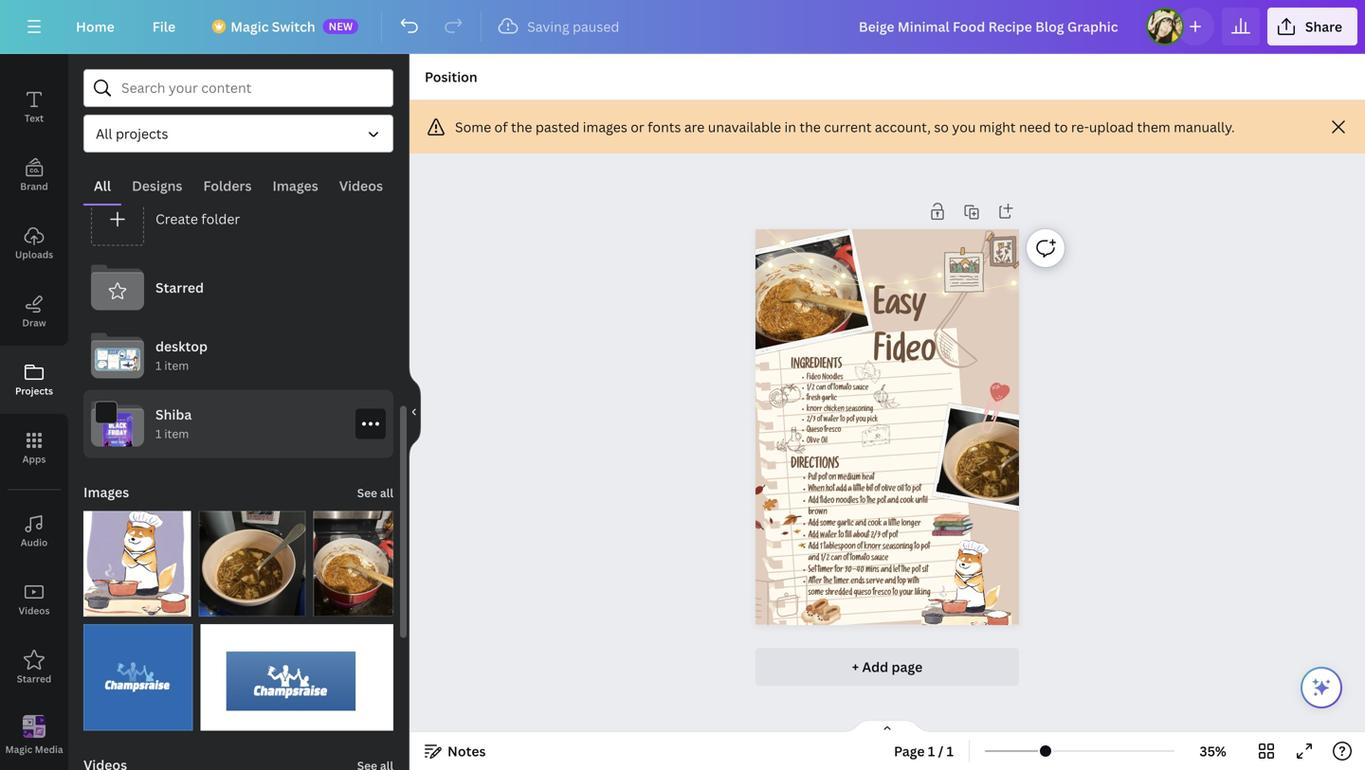 Task type: locate. For each thing, give the bounding box(es) containing it.
and left top
[[885, 579, 896, 587]]

pot left pick at bottom
[[846, 417, 855, 425]]

knorr down 'about' on the bottom right of page
[[864, 544, 881, 553]]

0 vertical spatial tomato
[[834, 385, 852, 393]]

longer
[[901, 521, 921, 529]]

1 horizontal spatial magic
[[231, 18, 269, 36]]

of down noodles
[[827, 385, 832, 393]]

1
[[156, 358, 162, 374], [156, 426, 162, 442], [820, 544, 822, 553], [928, 743, 935, 761], [947, 743, 954, 761]]

starred up magic media button on the bottom left of page
[[17, 673, 51, 686]]

pot down olive
[[877, 498, 886, 506]]

can up the for
[[831, 556, 842, 564]]

and
[[887, 498, 898, 506], [855, 521, 866, 529], [808, 556, 819, 564], [881, 567, 892, 576], [885, 579, 896, 587]]

all
[[96, 125, 112, 143], [94, 177, 111, 195]]

1 horizontal spatial you
[[952, 118, 976, 136]]

1 horizontal spatial fresco
[[873, 590, 891, 599]]

fresco inside put pot on medium heat when hot add a little bit of olive oil to pot add fideo noodles to the pot and cook until brown add some garlic and cook a little longer add water to fill about 2/3 of pot add 1 tablespoon of knorr seasoning to pot and 1/2 can of tomato sauce set timer for 30-40 mins and let the pot sit after the timer ends serve and top with some shredded queso fresco to your liking
[[873, 590, 891, 599]]

1 horizontal spatial knorr
[[864, 544, 881, 553]]

1 horizontal spatial little
[[888, 521, 900, 529]]

all button
[[83, 168, 121, 204]]

1 vertical spatial garlic
[[837, 521, 854, 529]]

them
[[1137, 118, 1171, 136]]

text
[[25, 112, 44, 125]]

might
[[979, 118, 1016, 136]]

1 vertical spatial starred
[[17, 673, 51, 686]]

sauce down farfalle pasta illustration icon
[[853, 385, 869, 393]]

seasoning up pick at bottom
[[846, 406, 873, 414]]

0 horizontal spatial timer
[[818, 567, 833, 576]]

water inside put pot on medium heat when hot add a little bit of olive oil to pot add fideo noodles to the pot and cook until brown add some garlic and cook a little longer add water to fill about 2/3 of pot add 1 tablespoon of knorr seasoning to pot and 1/2 can of tomato sauce set timer for 30-40 mins and let the pot sit after the timer ends serve and top with some shredded queso fresco to your liking
[[820, 532, 837, 541]]

heat
[[862, 475, 874, 483]]

tomato down noodles
[[834, 385, 852, 393]]

notes
[[448, 743, 486, 761]]

1 vertical spatial can
[[831, 556, 842, 564]]

1 vertical spatial knorr
[[864, 544, 881, 553]]

of right some
[[495, 118, 508, 136]]

0 horizontal spatial fresco
[[824, 428, 841, 435]]

1 vertical spatial videos
[[19, 605, 50, 618]]

0 horizontal spatial images
[[83, 483, 129, 501]]

some down brown
[[820, 521, 836, 529]]

1 vertical spatial fresco
[[873, 590, 891, 599]]

magic left media
[[5, 744, 32, 756]]

all left designs
[[94, 177, 111, 195]]

1 left tablespoon
[[820, 544, 822, 553]]

2/3 inside fideo noodles 1/2 can of tomato sauce fresh garlic knorr chicken seasoning 2/3 of water to pot you pick queso fresco olive oil
[[807, 417, 816, 425]]

0 horizontal spatial can
[[816, 385, 826, 393]]

fresco up oil
[[824, 428, 841, 435]]

images right folders
[[273, 177, 318, 195]]

home
[[76, 18, 115, 36]]

0 vertical spatial images
[[273, 177, 318, 195]]

+
[[852, 658, 859, 676]]

fresco inside fideo noodles 1/2 can of tomato sauce fresh garlic knorr chicken seasoning 2/3 of water to pot you pick queso fresco olive oil
[[824, 428, 841, 435]]

add
[[836, 486, 847, 495]]

1 vertical spatial tomato
[[850, 556, 870, 564]]

1 vertical spatial timer
[[834, 579, 849, 587]]

of
[[495, 118, 508, 136], [827, 385, 832, 393], [817, 417, 822, 425], [875, 486, 880, 495], [882, 532, 888, 541], [857, 544, 863, 553], [843, 556, 849, 564]]

water inside fideo noodles 1/2 can of tomato sauce fresh garlic knorr chicken seasoning 2/3 of water to pot you pick queso fresco olive oil
[[823, 417, 839, 425]]

new
[[329, 19, 353, 33]]

starred button up magic media
[[0, 634, 68, 703]]

tomato up 40
[[850, 556, 870, 564]]

0 horizontal spatial starred button
[[0, 634, 68, 703]]

images button
[[262, 168, 329, 204]]

1 vertical spatial sauce
[[871, 556, 888, 564]]

+ add page
[[852, 658, 923, 676]]

the left pasted
[[511, 118, 532, 136]]

0 horizontal spatial sauce
[[853, 385, 869, 393]]

0 horizontal spatial 1/2
[[807, 385, 815, 393]]

1 horizontal spatial starred
[[156, 279, 204, 297]]

to inside fideo noodles 1/2 can of tomato sauce fresh garlic knorr chicken seasoning 2/3 of water to pot you pick queso fresco olive oil
[[840, 417, 845, 425]]

2/3 up queso
[[807, 417, 816, 425]]

uploads
[[15, 248, 53, 261]]

after
[[808, 579, 822, 587]]

add
[[808, 498, 819, 506], [808, 521, 819, 529], [808, 532, 819, 541], [808, 544, 819, 553], [862, 658, 889, 676]]

screenshot 2023-12-04 at 3.58.45 pm.png image
[[83, 625, 193, 732]]

item for desktop
[[164, 358, 189, 374]]

2/3
[[807, 417, 816, 425], [871, 532, 881, 541]]

0 horizontal spatial seasoning
[[846, 406, 873, 414]]

0 vertical spatial 1/2
[[807, 385, 815, 393]]

about
[[853, 532, 869, 541]]

for
[[835, 567, 843, 576]]

1 vertical spatial you
[[856, 417, 866, 425]]

1 vertical spatial cook
[[868, 521, 882, 529]]

1 vertical spatial magic
[[5, 744, 32, 756]]

some down after
[[808, 590, 824, 599]]

little left longer
[[888, 521, 900, 529]]

water up tablespoon
[[820, 532, 837, 541]]

item down the shiba
[[164, 426, 189, 442]]

2/3 right 'about' on the bottom right of page
[[871, 532, 881, 541]]

0 vertical spatial 2/3
[[807, 417, 816, 425]]

1/2 up fresh in the bottom of the page
[[807, 385, 815, 393]]

uploads button
[[0, 210, 68, 278]]

pot up sit
[[921, 544, 930, 553]]

1 item from the top
[[164, 358, 189, 374]]

0 horizontal spatial magic
[[5, 744, 32, 756]]

1 horizontal spatial seasoning
[[883, 544, 913, 553]]

0 vertical spatial fresco
[[824, 428, 841, 435]]

cook down oil
[[900, 498, 914, 506]]

garlic up the chicken
[[822, 396, 837, 404]]

1 down the desktop
[[156, 358, 162, 374]]

0 vertical spatial starred
[[156, 279, 204, 297]]

item inside desktop 1 item
[[164, 358, 189, 374]]

1 down the shiba
[[156, 426, 162, 442]]

1 vertical spatial all
[[94, 177, 111, 195]]

0 vertical spatial fideo
[[874, 338, 936, 373]]

you
[[952, 118, 976, 136], [856, 417, 866, 425]]

cook
[[900, 498, 914, 506], [868, 521, 882, 529]]

0 vertical spatial water
[[823, 417, 839, 425]]

item for shiba
[[164, 426, 189, 442]]

1/2 inside put pot on medium heat when hot add a little bit of olive oil to pot add fideo noodles to the pot and cook until brown add some garlic and cook a little longer add water to fill about 2/3 of pot add 1 tablespoon of knorr seasoning to pot and 1/2 can of tomato sauce set timer for 30-40 mins and let the pot sit after the timer ends serve and top with some shredded queso fresco to your liking
[[821, 556, 829, 564]]

of right 'about' on the bottom right of page
[[882, 532, 888, 541]]

1 horizontal spatial cook
[[900, 498, 914, 506]]

1 horizontal spatial videos button
[[329, 168, 393, 204]]

sauce
[[853, 385, 869, 393], [871, 556, 888, 564]]

file
[[152, 18, 176, 36]]

knorr inside fideo noodles 1/2 can of tomato sauce fresh garlic knorr chicken seasoning 2/3 of water to pot you pick queso fresco olive oil
[[807, 406, 822, 414]]

shredded
[[825, 590, 852, 599]]

0 vertical spatial magic
[[231, 18, 269, 36]]

draw
[[22, 317, 46, 329]]

switch
[[272, 18, 315, 36]]

pot up until
[[912, 486, 921, 495]]

can up fresh in the bottom of the page
[[816, 385, 826, 393]]

garlic up fill
[[837, 521, 854, 529]]

0 vertical spatial videos button
[[329, 168, 393, 204]]

item inside shiba 1 item
[[164, 426, 189, 442]]

to right noodles
[[860, 498, 865, 506]]

all inside button
[[94, 177, 111, 195]]

little left bit
[[853, 486, 865, 495]]

see all
[[357, 485, 393, 501]]

1 vertical spatial videos button
[[0, 566, 68, 634]]

screenshot 2023-12-13 at 2.02.36 pm.png image
[[83, 511, 191, 617]]

you right so
[[952, 118, 976, 136]]

1 vertical spatial fideo
[[807, 375, 821, 383]]

1 horizontal spatial sauce
[[871, 556, 888, 564]]

1 horizontal spatial fideo
[[874, 338, 936, 373]]

1 vertical spatial images
[[83, 483, 129, 501]]

fideo down the 'easy' on the top right of page
[[874, 338, 936, 373]]

fideo for fideo
[[874, 338, 936, 373]]

fresco down "serve"
[[873, 590, 891, 599]]

farfalle pasta illustration image
[[855, 361, 881, 384]]

projects
[[116, 125, 168, 143]]

0 vertical spatial seasoning
[[846, 406, 873, 414]]

images
[[273, 177, 318, 195], [83, 483, 129, 501]]

brand button
[[0, 141, 68, 210]]

starred button down folder
[[83, 253, 393, 322]]

and up the set
[[808, 556, 819, 564]]

magic
[[231, 18, 269, 36], [5, 744, 32, 756]]

seasoning up let on the right bottom
[[883, 544, 913, 553]]

0 horizontal spatial starred
[[17, 673, 51, 686]]

tomato
[[834, 385, 852, 393], [850, 556, 870, 564]]

to left the "your"
[[893, 590, 898, 599]]

0 vertical spatial sauce
[[853, 385, 869, 393]]

1 horizontal spatial can
[[831, 556, 842, 564]]

canva assistant image
[[1310, 677, 1333, 700]]

noodles
[[836, 498, 859, 506]]

timer right the set
[[818, 567, 833, 576]]

water down the chicken
[[823, 417, 839, 425]]

0 horizontal spatial little
[[853, 486, 865, 495]]

item down the desktop
[[164, 358, 189, 374]]

grey line cookbook icon isolated on white background. cooking book icon. recipe book. fork and knife icons. cutlery symbol.  vector illustration image
[[729, 576, 807, 636]]

and left let on the right bottom
[[881, 567, 892, 576]]

0 vertical spatial videos
[[339, 177, 383, 195]]

ends
[[851, 579, 865, 587]]

serve
[[866, 579, 883, 587]]

position button
[[417, 62, 485, 92]]

1 for page 1 / 1
[[928, 743, 935, 761]]

timer
[[818, 567, 833, 576], [834, 579, 849, 587]]

+ add page button
[[755, 648, 1019, 686]]

little
[[853, 486, 865, 495], [888, 521, 900, 529]]

0 vertical spatial starred button
[[83, 253, 393, 322]]

until
[[915, 498, 928, 506]]

or
[[631, 118, 644, 136]]

oil
[[821, 438, 827, 446]]

queso
[[807, 428, 823, 435]]

1 vertical spatial a
[[883, 521, 887, 529]]

all left projects
[[96, 125, 112, 143]]

1 inside desktop 1 item
[[156, 358, 162, 374]]

top
[[897, 579, 906, 587]]

0 vertical spatial can
[[816, 385, 826, 393]]

designs
[[132, 177, 182, 195]]

tomato inside put pot on medium heat when hot add a little bit of olive oil to pot add fideo noodles to the pot and cook until brown add some garlic and cook a little longer add water to fill about 2/3 of pot add 1 tablespoon of knorr seasoning to pot and 1/2 can of tomato sauce set timer for 30-40 mins and let the pot sit after the timer ends serve and top with some shredded queso fresco to your liking
[[850, 556, 870, 564]]

1 horizontal spatial 2/3
[[871, 532, 881, 541]]

videos down audio
[[19, 605, 50, 618]]

to
[[1055, 118, 1068, 136], [840, 417, 845, 425], [905, 486, 911, 495], [860, 498, 865, 506], [839, 532, 844, 541], [914, 544, 920, 553], [893, 590, 898, 599]]

brand
[[20, 180, 48, 193]]

create folder
[[156, 210, 240, 228]]

/
[[938, 743, 944, 761]]

the down bit
[[867, 498, 876, 506]]

0 vertical spatial garlic
[[822, 396, 837, 404]]

1 right /
[[947, 743, 954, 761]]

a left longer
[[883, 521, 887, 529]]

to down the chicken
[[840, 417, 845, 425]]

elements
[[13, 44, 56, 56]]

0 vertical spatial a
[[848, 486, 852, 495]]

sauce inside put pot on medium heat when hot add a little bit of olive oil to pot add fideo noodles to the pot and cook until brown add some garlic and cook a little longer add water to fill about 2/3 of pot add 1 tablespoon of knorr seasoning to pot and 1/2 can of tomato sauce set timer for 30-40 mins and let the pot sit after the timer ends serve and top with some shredded queso fresco to your liking
[[871, 556, 888, 564]]

draw button
[[0, 278, 68, 346]]

1 horizontal spatial 1/2
[[821, 556, 829, 564]]

media
[[35, 744, 63, 756]]

1 vertical spatial some
[[808, 590, 824, 599]]

of down 'about' on the bottom right of page
[[857, 544, 863, 553]]

screenshot 2023-12-13 at 12.07.44 pm.png image
[[313, 511, 393, 617]]

are
[[684, 118, 705, 136]]

images inside button
[[273, 177, 318, 195]]

timer down the for
[[834, 579, 849, 587]]

the right after
[[824, 579, 832, 587]]

saving paused status
[[489, 15, 629, 38]]

0 horizontal spatial you
[[856, 417, 866, 425]]

to down longer
[[914, 544, 920, 553]]

1 for desktop 1 item
[[156, 358, 162, 374]]

0 vertical spatial some
[[820, 521, 836, 529]]

0 horizontal spatial videos button
[[0, 566, 68, 634]]

seasoning
[[846, 406, 873, 414], [883, 544, 913, 553]]

1 vertical spatial 2/3
[[871, 532, 881, 541]]

0 vertical spatial knorr
[[807, 406, 822, 414]]

1/2 down tablespoon
[[821, 556, 829, 564]]

2/3 inside put pot on medium heat when hot add a little bit of olive oil to pot add fideo noodles to the pot and cook until brown add some garlic and cook a little longer add water to fill about 2/3 of pot add 1 tablespoon of knorr seasoning to pot and 1/2 can of tomato sauce set timer for 30-40 mins and let the pot sit after the timer ends serve and top with some shredded queso fresco to your liking
[[871, 532, 881, 541]]

see
[[357, 485, 377, 501]]

fideo inside fideo noodles 1/2 can of tomato sauce fresh garlic knorr chicken seasoning 2/3 of water to pot you pick queso fresco olive oil
[[807, 375, 821, 383]]

cook up 'about' on the bottom right of page
[[868, 521, 882, 529]]

and down olive
[[887, 498, 898, 506]]

magic left switch
[[231, 18, 269, 36]]

starred for starred button to the bottom
[[17, 673, 51, 686]]

1 vertical spatial starred button
[[0, 634, 68, 703]]

videos
[[339, 177, 383, 195], [19, 605, 50, 618]]

audio button
[[0, 498, 68, 566]]

of up queso
[[817, 417, 822, 425]]

1 vertical spatial 1/2
[[821, 556, 829, 564]]

0 vertical spatial item
[[164, 358, 189, 374]]

and up 'about' on the bottom right of page
[[855, 521, 866, 529]]

0 vertical spatial all
[[96, 125, 112, 143]]

1/2 inside fideo noodles 1/2 can of tomato sauce fresh garlic knorr chicken seasoning 2/3 of water to pot you pick queso fresco olive oil
[[807, 385, 815, 393]]

1 horizontal spatial starred button
[[83, 253, 393, 322]]

knorr down fresh in the bottom of the page
[[807, 406, 822, 414]]

35%
[[1200, 743, 1227, 761]]

create
[[156, 210, 198, 228]]

noodles
[[822, 375, 843, 383]]

a right "add" at the right of page
[[848, 486, 852, 495]]

1 inside shiba 1 item
[[156, 426, 162, 442]]

queso
[[854, 590, 871, 599]]

1 horizontal spatial images
[[273, 177, 318, 195]]

fresco
[[824, 428, 841, 435], [873, 590, 891, 599]]

pot inside fideo noodles 1/2 can of tomato sauce fresh garlic knorr chicken seasoning 2/3 of water to pot you pick queso fresco olive oil
[[846, 417, 855, 425]]

you left pick at bottom
[[856, 417, 866, 425]]

screenshot 2023-11-27 at 10.13.04 pm.png image
[[201, 625, 393, 732]]

0 horizontal spatial fideo
[[807, 375, 821, 383]]

sauce up the mins
[[871, 556, 888, 564]]

apps
[[22, 453, 46, 466]]

item
[[164, 358, 189, 374], [164, 426, 189, 442]]

images up screenshot 2023-12-13 at 2.02.36 pm.png image on the bottom of page
[[83, 483, 129, 501]]

screenshot 2023-12-13 at 12.07.58 pm.png image
[[199, 511, 306, 617]]

1 inside put pot on medium heat when hot add a little bit of olive oil to pot add fideo noodles to the pot and cook until brown add some garlic and cook a little longer add water to fill about 2/3 of pot add 1 tablespoon of knorr seasoning to pot and 1/2 can of tomato sauce set timer for 30-40 mins and let the pot sit after the timer ends serve and top with some shredded queso fresco to your liking
[[820, 544, 822, 553]]

0 horizontal spatial 2/3
[[807, 417, 816, 425]]

1 vertical spatial seasoning
[[883, 544, 913, 553]]

1 left /
[[928, 743, 935, 761]]

can
[[816, 385, 826, 393], [831, 556, 842, 564]]

starred up the desktop
[[156, 279, 204, 297]]

images
[[583, 118, 628, 136]]

1 vertical spatial water
[[820, 532, 837, 541]]

ingredients
[[791, 360, 842, 373]]

30-
[[845, 567, 857, 576]]

all inside button
[[96, 125, 112, 143]]

fideo down "ingredients"
[[807, 375, 821, 383]]

0 horizontal spatial a
[[848, 486, 852, 495]]

2 item from the top
[[164, 426, 189, 442]]

1 vertical spatial item
[[164, 426, 189, 442]]

magic inside main menu bar
[[231, 18, 269, 36]]

0 horizontal spatial knorr
[[807, 406, 822, 414]]

magic inside button
[[5, 744, 32, 756]]

videos right the images button
[[339, 177, 383, 195]]



Task type: vqa. For each thing, say whether or not it's contained in the screenshot.
Owner button on the left top
no



Task type: describe. For each thing, give the bounding box(es) containing it.
folders
[[203, 177, 252, 195]]

some of the pasted images or fonts are unavailable in the current account, so you might need to re-upload them manually.
[[455, 118, 1235, 136]]

olive
[[881, 486, 896, 495]]

fideo
[[820, 498, 834, 506]]

sit
[[922, 567, 928, 576]]

of up 30- at the bottom of the page
[[843, 556, 849, 564]]

put
[[808, 475, 817, 483]]

oil
[[897, 486, 904, 495]]

1 horizontal spatial timer
[[834, 579, 849, 587]]

garlic inside put pot on medium heat when hot add a little bit of olive oil to pot add fideo noodles to the pot and cook until brown add some garlic and cook a little longer add water to fill about 2/3 of pot add 1 tablespoon of knorr seasoning to pot and 1/2 can of tomato sauce set timer for 30-40 mins and let the pot sit after the timer ends serve and top with some shredded queso fresco to your liking
[[837, 521, 854, 529]]

desktop
[[156, 338, 208, 356]]

unavailable
[[708, 118, 781, 136]]

folders button
[[193, 168, 262, 204]]

on
[[829, 475, 836, 483]]

desktop 1 item
[[156, 338, 208, 374]]

1 horizontal spatial a
[[883, 521, 887, 529]]

all for all
[[94, 177, 111, 195]]

saving paused
[[527, 18, 620, 36]]

chicken
[[824, 406, 844, 414]]

all for all projects
[[96, 125, 112, 143]]

easy
[[874, 292, 926, 327]]

1 horizontal spatial videos
[[339, 177, 383, 195]]

pot left on
[[818, 475, 827, 483]]

put pot on medium heat when hot add a little bit of olive oil to pot add fideo noodles to the pot and cook until brown add some garlic and cook a little longer add water to fill about 2/3 of pot add 1 tablespoon of knorr seasoning to pot and 1/2 can of tomato sauce set timer for 30-40 mins and let the pot sit after the timer ends serve and top with some shredded queso fresco to your liking
[[808, 475, 931, 599]]

can inside put pot on medium heat when hot add a little bit of olive oil to pot add fideo noodles to the pot and cook until brown add some garlic and cook a little longer add water to fill about 2/3 of pot add 1 tablespoon of knorr seasoning to pot and 1/2 can of tomato sauce set timer for 30-40 mins and let the pot sit after the timer ends serve and top with some shredded queso fresco to your liking
[[831, 556, 842, 564]]

page 1 / 1
[[894, 743, 954, 761]]

the right let on the right bottom
[[902, 567, 910, 576]]

set
[[808, 567, 816, 576]]

all
[[380, 485, 393, 501]]

pot right 'about' on the bottom right of page
[[889, 532, 898, 541]]

so
[[934, 118, 949, 136]]

apps button
[[0, 414, 68, 483]]

projects
[[15, 385, 53, 398]]

fresh
[[807, 396, 820, 404]]

pot left sit
[[912, 567, 921, 576]]

bit
[[866, 486, 873, 495]]

magic media button
[[0, 703, 68, 771]]

current
[[824, 118, 872, 136]]

with
[[908, 579, 919, 587]]

magic media
[[5, 744, 63, 756]]

fonts
[[648, 118, 681, 136]]

folder
[[201, 210, 240, 228]]

account,
[[875, 118, 931, 136]]

fideo noodles 1/2 can of tomato sauce fresh garlic knorr chicken seasoning 2/3 of water to pot you pick queso fresco olive oil
[[807, 375, 878, 446]]

Search your content search field
[[121, 70, 381, 106]]

medium
[[838, 475, 861, 483]]

notes button
[[417, 737, 493, 767]]

olive oil hand drawn image
[[776, 428, 806, 454]]

sauce inside fideo noodles 1/2 can of tomato sauce fresh garlic knorr chicken seasoning 2/3 of water to pot you pick queso fresco olive oil
[[853, 385, 869, 393]]

Design title text field
[[844, 8, 1139, 46]]

laddle icon image
[[903, 227, 1049, 380]]

shiba 1 item
[[156, 406, 192, 442]]

hot
[[826, 486, 835, 495]]

add inside + add page button
[[862, 658, 889, 676]]

home link
[[61, 8, 130, 46]]

0 horizontal spatial videos
[[19, 605, 50, 618]]

0 vertical spatial little
[[853, 486, 865, 495]]

magic for magic media
[[5, 744, 32, 756]]

directions
[[791, 460, 839, 474]]

1 for shiba 1 item
[[156, 426, 162, 442]]

share
[[1306, 18, 1343, 36]]

paused
[[573, 18, 620, 36]]

text button
[[0, 73, 68, 141]]

mins
[[866, 567, 879, 576]]

tomato inside fideo noodles 1/2 can of tomato sauce fresh garlic knorr chicken seasoning 2/3 of water to pot you pick queso fresco olive oil
[[834, 385, 852, 393]]

35% button
[[1182, 737, 1244, 767]]

need
[[1019, 118, 1051, 136]]

to left fill
[[839, 532, 844, 541]]

re-
[[1071, 118, 1089, 136]]

share button
[[1268, 8, 1358, 46]]

brown
[[808, 509, 827, 518]]

main menu bar
[[0, 0, 1365, 54]]

when
[[808, 486, 825, 495]]

audio
[[21, 537, 48, 549]]

40
[[856, 567, 864, 576]]

manually.
[[1174, 118, 1235, 136]]

let
[[893, 567, 900, 576]]

some
[[455, 118, 491, 136]]

designs button
[[121, 168, 193, 204]]

you inside fideo noodles 1/2 can of tomato sauce fresh garlic knorr chicken seasoning 2/3 of water to pot you pick queso fresco olive oil
[[856, 417, 866, 425]]

fideo for fideo noodles 1/2 can of tomato sauce fresh garlic knorr chicken seasoning 2/3 of water to pot you pick queso fresco olive oil
[[807, 375, 821, 383]]

your
[[899, 590, 913, 599]]

create folder button
[[83, 185, 393, 253]]

hide image
[[409, 367, 421, 458]]

position
[[425, 68, 478, 86]]

pick
[[867, 417, 878, 425]]

see all button
[[355, 473, 395, 511]]

seasoning inside put pot on medium heat when hot add a little bit of olive oil to pot add fideo noodles to the pot and cook until brown add some garlic and cook a little longer add water to fill about 2/3 of pot add 1 tablespoon of knorr seasoning to pot and 1/2 can of tomato sauce set timer for 30-40 mins and let the pot sit after the timer ends serve and top with some shredded queso fresco to your liking
[[883, 544, 913, 553]]

knorr inside put pot on medium heat when hot add a little bit of olive oil to pot add fideo noodles to the pot and cook until brown add some garlic and cook a little longer add water to fill about 2/3 of pot add 1 tablespoon of knorr seasoning to pot and 1/2 can of tomato sauce set timer for 30-40 mins and let the pot sit after the timer ends serve and top with some shredded queso fresco to your liking
[[864, 544, 881, 553]]

of right bit
[[875, 486, 880, 495]]

saving
[[527, 18, 569, 36]]

in
[[785, 118, 796, 136]]

0 vertical spatial you
[[952, 118, 976, 136]]

shiba
[[156, 406, 192, 424]]

0 vertical spatial timer
[[818, 567, 833, 576]]

projects button
[[0, 346, 68, 414]]

0 horizontal spatial cook
[[868, 521, 882, 529]]

upload
[[1089, 118, 1134, 136]]

garlic inside fideo noodles 1/2 can of tomato sauce fresh garlic knorr chicken seasoning 2/3 of water to pot you pick queso fresco olive oil
[[822, 396, 837, 404]]

show pages image
[[842, 720, 933, 735]]

0 vertical spatial cook
[[900, 498, 914, 506]]

the right in
[[800, 118, 821, 136]]

can inside fideo noodles 1/2 can of tomato sauce fresh garlic knorr chicken seasoning 2/3 of water to pot you pick queso fresco olive oil
[[816, 385, 826, 393]]

to left re- at the right top of the page
[[1055, 118, 1068, 136]]

all projects
[[96, 125, 168, 143]]

seasoning inside fideo noodles 1/2 can of tomato sauce fresh garlic knorr chicken seasoning 2/3 of water to pot you pick queso fresco olive oil
[[846, 406, 873, 414]]

liking
[[915, 590, 931, 599]]

pasted
[[536, 118, 580, 136]]

fill
[[845, 532, 852, 541]]

Select ownership filter button
[[83, 115, 393, 153]]

1 vertical spatial little
[[888, 521, 900, 529]]

starred for the rightmost starred button
[[156, 279, 204, 297]]

magic for magic switch
[[231, 18, 269, 36]]

magic switch
[[231, 18, 315, 36]]

to right oil
[[905, 486, 911, 495]]

page
[[894, 743, 925, 761]]

page
[[892, 658, 923, 676]]



